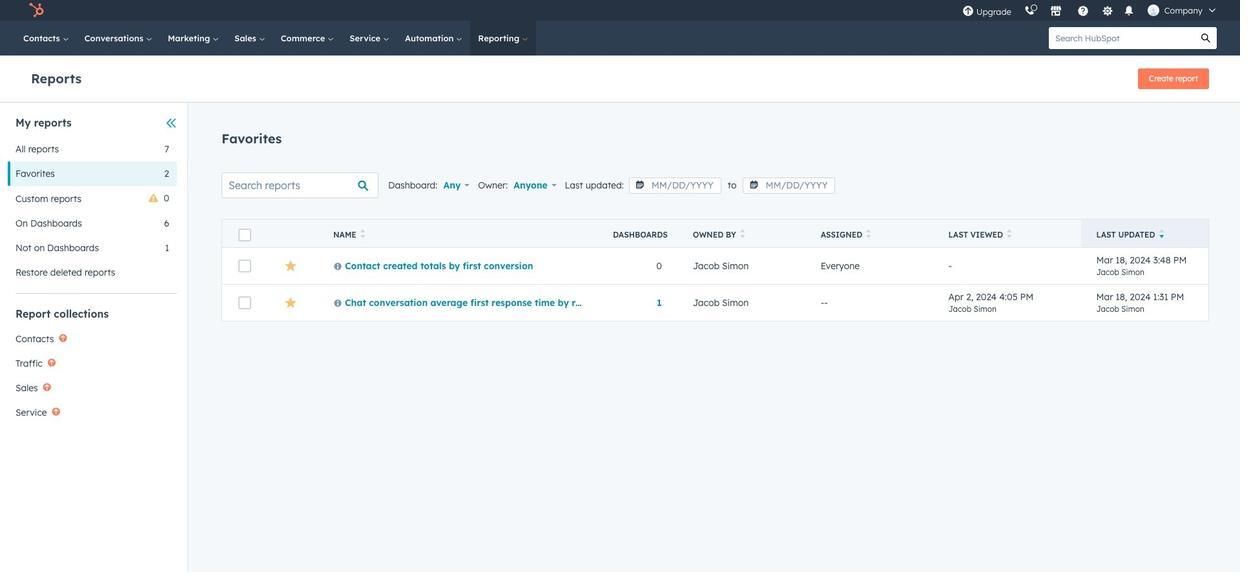 Task type: describe. For each thing, give the bounding box(es) containing it.
4 press to sort. element from the left
[[1007, 229, 1012, 240]]

Search reports search field
[[222, 172, 378, 198]]

1 press to sort. element from the left
[[360, 229, 365, 240]]

press to sort. image for fourth press to sort. element from left
[[1007, 229, 1012, 238]]

press to sort. image for 3rd press to sort. element from the left
[[866, 229, 871, 238]]



Task type: vqa. For each thing, say whether or not it's contained in the screenshot.
Close Icon
no



Task type: locate. For each thing, give the bounding box(es) containing it.
1 horizontal spatial press to sort. image
[[740, 229, 745, 238]]

2 press to sort. image from the left
[[740, 229, 745, 238]]

3 press to sort. element from the left
[[866, 229, 871, 240]]

press to sort. image
[[866, 229, 871, 238], [1007, 229, 1012, 238]]

descending sort. press to sort ascending. image
[[1159, 229, 1164, 238]]

MM/DD/YYYY text field
[[743, 178, 835, 194]]

MM/DD/YYYY text field
[[629, 178, 721, 194]]

press to sort. image for first press to sort. element from the left
[[360, 229, 365, 238]]

2 press to sort. image from the left
[[1007, 229, 1012, 238]]

press to sort. image for third press to sort. element from right
[[740, 229, 745, 238]]

2 press to sort. element from the left
[[740, 229, 745, 240]]

report filters element
[[8, 116, 177, 285]]

0 horizontal spatial press to sort. image
[[866, 229, 871, 238]]

jacob simon image
[[1148, 5, 1159, 16]]

report collections element
[[8, 307, 177, 425]]

marketplaces image
[[1050, 6, 1062, 17]]

descending sort. press to sort ascending. element
[[1159, 229, 1164, 240]]

banner
[[31, 65, 1209, 89]]

menu
[[956, 0, 1225, 21]]

1 horizontal spatial press to sort. image
[[1007, 229, 1012, 238]]

press to sort. element
[[360, 229, 365, 240], [740, 229, 745, 240], [866, 229, 871, 240], [1007, 229, 1012, 240]]

1 press to sort. image from the left
[[360, 229, 365, 238]]

press to sort. image
[[360, 229, 365, 238], [740, 229, 745, 238]]

0 horizontal spatial press to sort. image
[[360, 229, 365, 238]]

Search HubSpot search field
[[1049, 27, 1195, 49]]

1 press to sort. image from the left
[[866, 229, 871, 238]]



